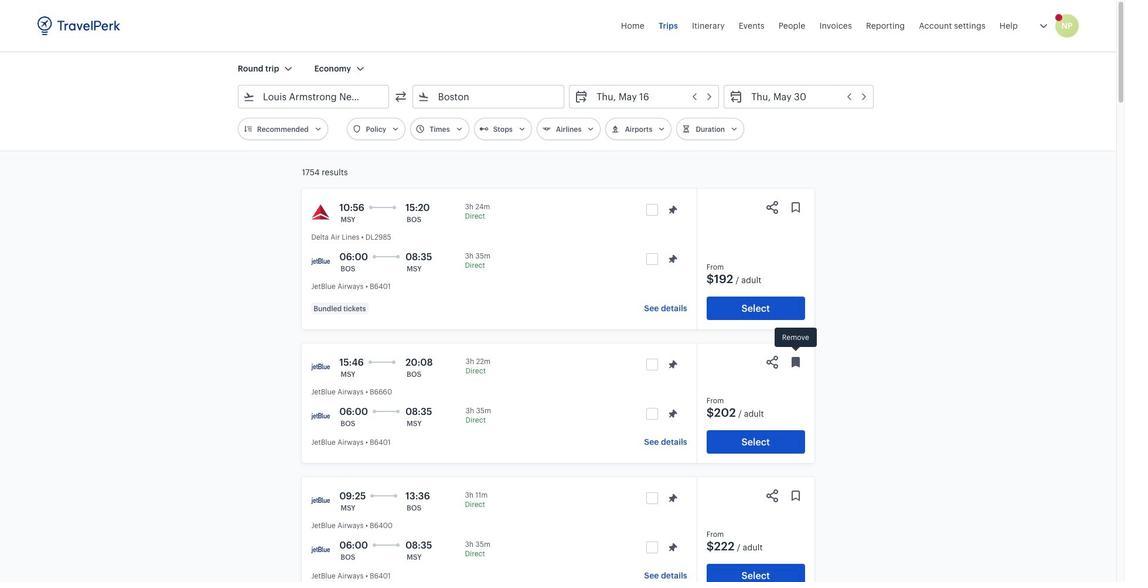 Task type: locate. For each thing, give the bounding box(es) containing it.
tooltip
[[775, 328, 817, 353]]

jetblue airways image
[[311, 252, 330, 271]]

Depart field
[[589, 87, 714, 106]]

Return field
[[743, 87, 869, 106]]

jetblue airways image
[[311, 358, 330, 376], [311, 407, 330, 426], [311, 491, 330, 510], [311, 540, 330, 559]]

1 jetblue airways image from the top
[[311, 358, 330, 376]]



Task type: vqa. For each thing, say whether or not it's contained in the screenshot.
second JetBlue Airways icon
yes



Task type: describe. For each thing, give the bounding box(es) containing it.
3 jetblue airways image from the top
[[311, 491, 330, 510]]

delta air lines image
[[311, 203, 330, 222]]

4 jetblue airways image from the top
[[311, 540, 330, 559]]

To search field
[[430, 87, 549, 106]]

2 jetblue airways image from the top
[[311, 407, 330, 426]]

From search field
[[255, 87, 374, 106]]



